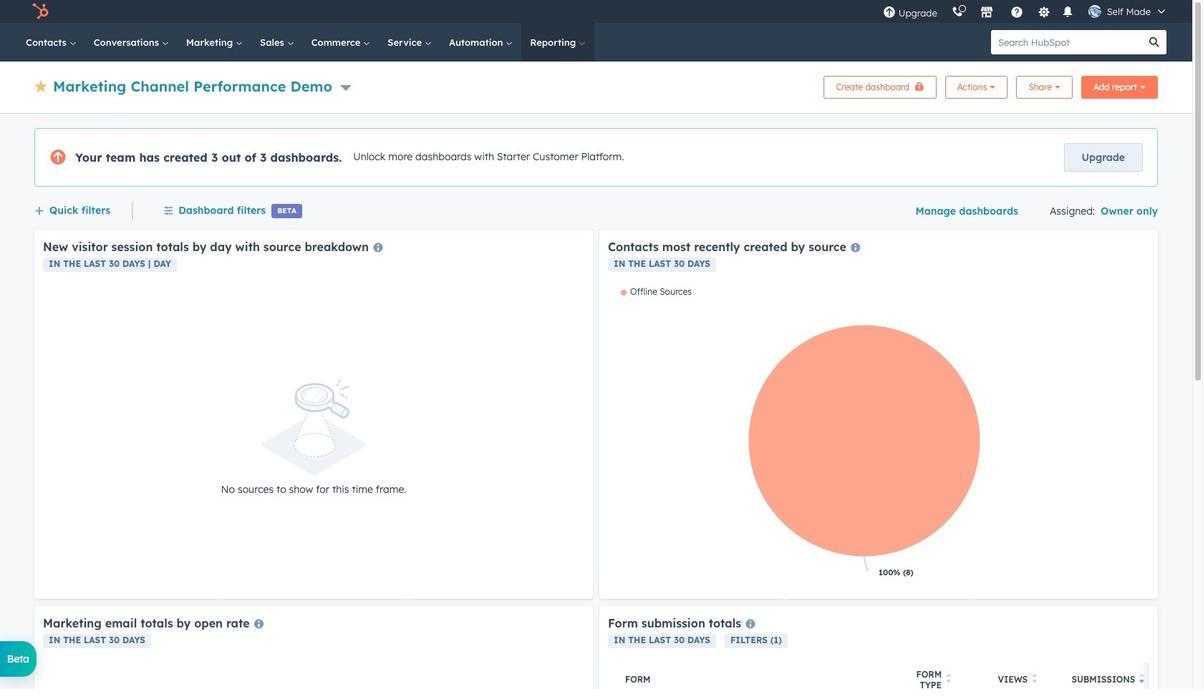 Task type: locate. For each thing, give the bounding box(es) containing it.
interactive chart image
[[608, 287, 1150, 591]]

0 horizontal spatial press to sort. element
[[946, 674, 952, 686]]

descending sort. press to sort ascending. image
[[1140, 674, 1145, 684]]

menu
[[876, 0, 1175, 23]]

1 horizontal spatial press to sort. image
[[1032, 674, 1038, 684]]

press to sort. image
[[946, 674, 952, 684], [1032, 674, 1038, 684]]

toggle series visibility region
[[621, 287, 692, 297]]

new visitor session totals by day with source breakdown element
[[34, 230, 593, 600]]

2 press to sort. element from the left
[[1032, 674, 1038, 686]]

Search HubSpot search field
[[991, 30, 1143, 54]]

0 horizontal spatial press to sort. image
[[946, 674, 952, 684]]

press to sort. element
[[946, 674, 952, 686], [1032, 674, 1038, 686]]

1 horizontal spatial press to sort. element
[[1032, 674, 1038, 686]]

form submission totals element
[[600, 607, 1203, 690]]

banner
[[34, 72, 1158, 99]]

marketplaces image
[[980, 6, 993, 19]]

descending sort. press to sort ascending. element
[[1140, 674, 1145, 686]]

marketing email totals by open rate element
[[34, 607, 593, 690]]



Task type: vqa. For each thing, say whether or not it's contained in the screenshot.
menu in the top of the page
yes



Task type: describe. For each thing, give the bounding box(es) containing it.
2 press to sort. image from the left
[[1032, 674, 1038, 684]]

ruby anderson image
[[1089, 5, 1101, 18]]

1 press to sort. element from the left
[[946, 674, 952, 686]]

contacts most recently created by source element
[[600, 230, 1158, 600]]

1 press to sort. image from the left
[[946, 674, 952, 684]]



